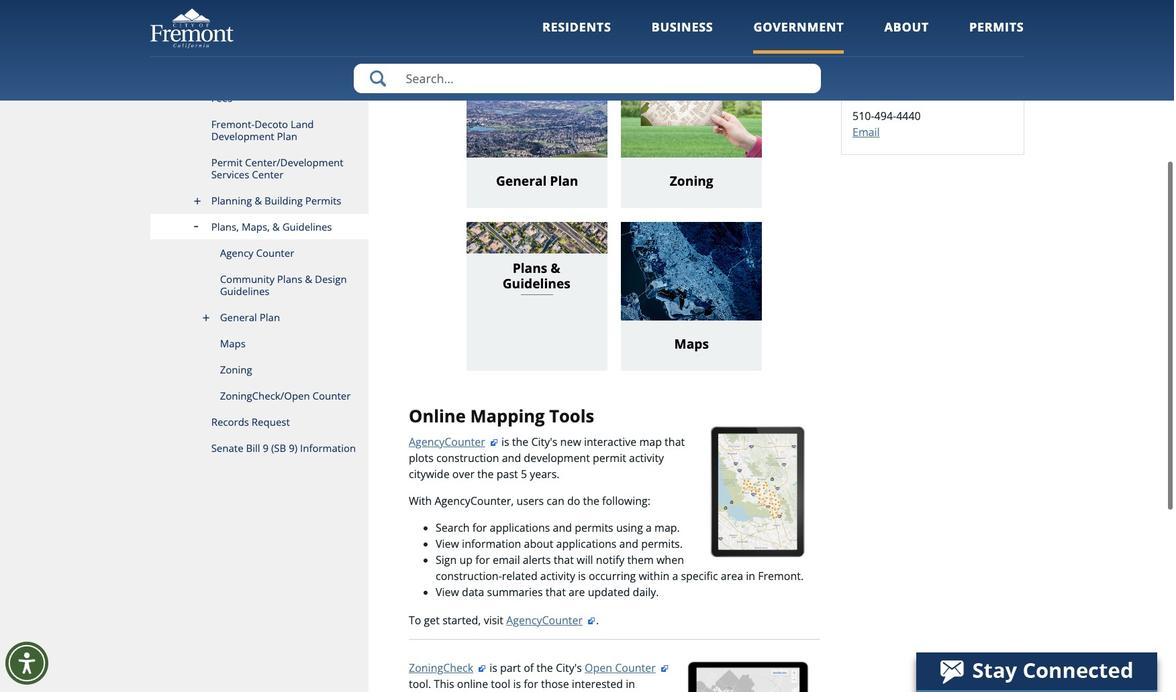 Task type: describe. For each thing, give the bounding box(es) containing it.
residents
[[542, 19, 611, 35]]

planning & building permits link
[[150, 188, 369, 214]]

agencycounter,
[[435, 494, 514, 509]]

1 vertical spatial that
[[554, 553, 574, 568]]

development
[[211, 130, 274, 143]]

plans & guidelines link
[[467, 222, 608, 371]]

permit center/development services center link
[[150, 150, 369, 188]]

city's inside 'is part of the city's open counter tool. this online tool is for those interested in'
[[556, 661, 582, 676]]

about
[[884, 19, 929, 35]]

in inside 'is part of the city's open counter tool. this online tool is for those interested in'
[[626, 677, 635, 692]]

counter for agency counter
[[256, 246, 294, 260]]

planning & building permits
[[211, 194, 341, 207]]

0 horizontal spatial maps
[[220, 337, 246, 350]]

1 horizontal spatial zoning
[[670, 172, 713, 190]]

and inside the is the city's new interactive map that plots construction and development permit activity citywide over the past 5 years.
[[502, 451, 521, 466]]

0 horizontal spatial applications
[[490, 521, 550, 536]]

1 vertical spatial applications
[[556, 537, 617, 552]]

design
[[315, 273, 347, 286]]

interactive
[[584, 435, 637, 450]]

0 horizontal spatial agencycounter
[[409, 435, 485, 450]]

ca
[[901, 70, 915, 85]]

community
[[220, 273, 275, 286]]

past
[[497, 467, 518, 482]]

search for applications and permits using a map. view information about applications and permits. sign up for email alerts that will notify them when construction-related activity is occurring within a specific area in fremont. view data summaries that are updated daily.
[[436, 521, 804, 600]]

updated
[[588, 585, 630, 600]]

fremont-decoto land development plan link
[[150, 111, 369, 150]]

area
[[721, 569, 743, 584]]

is inside search for applications and permits using a map. view information about applications and permits. sign up for email alerts that will notify them when construction-related activity is occurring within a specific area in fremont. view data summaries that are updated daily.
[[578, 569, 586, 584]]

9
[[263, 442, 269, 455]]

online mapping tools
[[409, 405, 594, 428]]

permit
[[211, 156, 243, 169]]

records request
[[211, 416, 290, 429]]

(sb
[[271, 442, 286, 455]]

2 view from the top
[[436, 585, 459, 600]]

related
[[502, 569, 538, 584]]

services
[[211, 168, 249, 181]]

fremont,
[[853, 70, 898, 85]]

request
[[252, 416, 290, 429]]

1 horizontal spatial and
[[553, 521, 572, 536]]

5
[[521, 467, 527, 482]]

will
[[577, 553, 593, 568]]

permit
[[593, 451, 626, 466]]

center
[[252, 168, 284, 181]]

0 horizontal spatial zoning link
[[150, 357, 369, 383]]

community plans & design guidelines
[[220, 273, 347, 298]]

agency
[[220, 246, 254, 260]]

the right do
[[583, 494, 600, 509]]

alerts
[[523, 553, 551, 568]]

1 vertical spatial permits
[[305, 194, 341, 207]]

0 vertical spatial general
[[496, 172, 547, 190]]

1 vertical spatial for
[[475, 553, 490, 568]]

0 horizontal spatial maps link
[[150, 331, 369, 357]]

land
[[291, 117, 314, 131]]

new
[[560, 435, 581, 450]]

is left the part
[[490, 661, 497, 676]]

for inside 'is part of the city's open counter tool. this online tool is for those interested in'
[[524, 677, 538, 692]]

planning for planning & building permits
[[211, 194, 252, 207]]

bill
[[246, 442, 260, 455]]

records
[[211, 416, 249, 429]]

development
[[524, 451, 590, 466]]

residents link
[[542, 19, 611, 53]]

information
[[300, 442, 356, 455]]

construction-
[[436, 569, 502, 584]]

part
[[500, 661, 521, 676]]

1 vertical spatial plan
[[550, 172, 578, 190]]

visit
[[484, 614, 504, 628]]

0 vertical spatial for
[[473, 521, 487, 536]]

when
[[657, 553, 684, 568]]

1 horizontal spatial guidelines
[[282, 220, 332, 234]]

email
[[493, 553, 520, 568]]

counter for zoningcheck/open counter
[[313, 389, 351, 403]]

about link
[[884, 19, 929, 53]]

that inside the is the city's new interactive map that plots construction and development permit activity citywide over the past 5 years.
[[665, 435, 685, 450]]

over
[[452, 467, 475, 482]]

zoningcheck link
[[409, 661, 487, 676]]

& inside the planning & building permits link
[[255, 194, 262, 207]]

business link
[[652, 19, 713, 53]]

information
[[462, 537, 521, 552]]

construction
[[436, 451, 499, 466]]

39550
[[853, 38, 883, 52]]

mapping
[[470, 405, 545, 428]]

city's inside the is the city's new interactive map that plots construction and development permit activity citywide over the past 5 years.
[[531, 435, 558, 450]]

with
[[409, 494, 432, 509]]

510-
[[853, 109, 875, 124]]

1 horizontal spatial agencycounter link
[[506, 614, 596, 628]]

1 vertical spatial general
[[220, 311, 257, 324]]

maps,
[[242, 220, 270, 234]]

up
[[460, 553, 473, 568]]

them
[[627, 553, 654, 568]]

email link
[[853, 125, 880, 140]]

zoningcheck/open
[[220, 389, 310, 403]]

plans, maps, & guidelines link
[[150, 214, 369, 240]]

fremont-decoto land development plan
[[211, 117, 314, 143]]

st.
[[923, 38, 936, 52]]

activity inside search for applications and permits using a map. view information about applications and permits. sign up for email alerts that will notify them when construction-related activity is occurring within a specific area in fremont. view data summaries that are updated daily.
[[540, 569, 575, 584]]

permits link
[[969, 19, 1024, 53]]

fees link
[[150, 85, 369, 111]]

sign
[[436, 553, 457, 568]]

floor
[[877, 54, 903, 68]]

map.
[[655, 521, 680, 536]]

counter inside 'is part of the city's open counter tool. this online tool is for those interested in'
[[615, 661, 656, 676]]

stay connected image
[[916, 653, 1156, 691]]

within
[[639, 569, 670, 584]]

permits.
[[641, 537, 683, 552]]



Task type: locate. For each thing, give the bounding box(es) containing it.
1 horizontal spatial activity
[[629, 451, 664, 466]]

0 vertical spatial view
[[436, 537, 459, 552]]

1 horizontal spatial permits
[[969, 19, 1024, 35]]

0 horizontal spatial agencycounter link
[[409, 435, 499, 450]]

0 vertical spatial general plan
[[496, 172, 578, 190]]

0 vertical spatial that
[[665, 435, 685, 450]]

general plan image
[[467, 59, 608, 158]]

records request link
[[150, 410, 369, 436]]

is right tool
[[513, 677, 521, 692]]

community plans & design guidelines link
[[150, 267, 369, 305]]

following:
[[602, 494, 651, 509]]

the down mapping
[[512, 435, 529, 450]]

permit center/development services center
[[211, 156, 344, 181]]

.
[[596, 614, 599, 628]]

map image
[[621, 222, 762, 322]]

1 vertical spatial activity
[[540, 569, 575, 584]]

general
[[496, 172, 547, 190], [220, 311, 257, 324]]

1 vertical spatial zoning link
[[150, 357, 369, 383]]

0 vertical spatial in
[[746, 569, 755, 584]]

permits
[[969, 19, 1024, 35], [305, 194, 341, 207]]

1 horizontal spatial in
[[746, 569, 755, 584]]

activity down map
[[629, 451, 664, 466]]

can
[[547, 494, 564, 509]]

1 horizontal spatial applications
[[556, 537, 617, 552]]

counter right open
[[615, 661, 656, 676]]

agencycounter down summaries
[[506, 614, 583, 628]]

1 vertical spatial and
[[553, 521, 572, 536]]

0 vertical spatial city's
[[531, 435, 558, 450]]

tool.
[[409, 677, 431, 692]]

1 horizontal spatial agencycounter
[[506, 614, 583, 628]]

for right up at left bottom
[[475, 553, 490, 568]]

& inside plans & guidelines
[[551, 259, 560, 277]]

0 vertical spatial permits
[[969, 19, 1024, 35]]

open counter link
[[585, 661, 669, 676]]

plan
[[277, 130, 297, 143], [550, 172, 578, 190], [260, 311, 280, 324]]

planning up 39550
[[853, 15, 900, 29]]

that left will
[[554, 553, 574, 568]]

0 horizontal spatial general plan
[[220, 311, 280, 324]]

zoningcheck/open counter
[[220, 389, 351, 403]]

plan inside fremont-decoto land development plan
[[277, 130, 297, 143]]

0 vertical spatial applications
[[490, 521, 550, 536]]

agencycounter
[[409, 435, 485, 450], [506, 614, 583, 628]]

occurring
[[589, 569, 636, 584]]

510-494-4440 email
[[853, 109, 921, 140]]

open
[[585, 661, 612, 676]]

a down when
[[672, 569, 678, 584]]

in inside search for applications and permits using a map. view information about applications and permits. sign up for email alerts that will notify them when construction-related activity is occurring within a specific area in fremont. view data summaries that are updated daily.
[[746, 569, 755, 584]]

1 horizontal spatial planning
[[853, 15, 900, 29]]

zoning image
[[621, 59, 762, 158]]

0 vertical spatial counter
[[256, 246, 294, 260]]

0 vertical spatial general plan link
[[467, 59, 608, 208]]

2 vertical spatial plan
[[260, 311, 280, 324]]

0 horizontal spatial permits
[[305, 194, 341, 207]]

agency counter link
[[150, 240, 369, 267]]

is inside the is the city's new interactive map that plots construction and development permit activity citywide over the past 5 years.
[[502, 435, 509, 450]]

city's
[[531, 435, 558, 450], [556, 661, 582, 676]]

agencycounter image
[[707, 427, 810, 558]]

the left past
[[477, 467, 494, 482]]

summaries
[[487, 585, 543, 600]]

those
[[541, 677, 569, 692]]

that
[[665, 435, 685, 450], [554, 553, 574, 568], [546, 585, 566, 600]]

do
[[567, 494, 580, 509]]

government
[[754, 19, 844, 35]]

0 horizontal spatial general
[[220, 311, 257, 324]]

1 horizontal spatial maps
[[674, 335, 709, 353]]

1 horizontal spatial general plan link
[[467, 59, 608, 208]]

online
[[457, 677, 488, 692]]

2 horizontal spatial and
[[619, 537, 639, 552]]

data
[[462, 585, 484, 600]]

the
[[512, 435, 529, 450], [477, 467, 494, 482], [583, 494, 600, 509], [537, 661, 553, 676]]

0 vertical spatial agencycounter link
[[409, 435, 499, 450]]

guidelines
[[282, 220, 332, 234], [503, 275, 571, 293], [220, 285, 270, 298]]

search
[[436, 521, 470, 536]]

0 horizontal spatial plans
[[277, 273, 302, 286]]

1 vertical spatial zoning
[[220, 363, 252, 377]]

a left map.
[[646, 521, 652, 536]]

0 horizontal spatial counter
[[256, 246, 294, 260]]

that right map
[[665, 435, 685, 450]]

view left data
[[436, 585, 459, 600]]

plans inside plans & guidelines
[[513, 259, 547, 277]]

of
[[524, 661, 534, 676]]

zoningcheck/open counter link
[[150, 383, 369, 410]]

plots
[[409, 451, 434, 466]]

applications up will
[[556, 537, 617, 552]]

0 horizontal spatial and
[[502, 451, 521, 466]]

senate bill 9 (sb 9) information link
[[150, 436, 369, 462]]

online
[[409, 405, 466, 428]]

Search text field
[[353, 64, 821, 93]]

citywide
[[409, 467, 450, 482]]

0 vertical spatial activity
[[629, 451, 664, 466]]

2 vertical spatial counter
[[615, 661, 656, 676]]

applications
[[490, 521, 550, 536], [556, 537, 617, 552]]

and down can
[[553, 521, 572, 536]]

and down using
[[619, 537, 639, 552]]

ipad with zoningcheck map image
[[687, 661, 810, 693]]

the inside 'is part of the city's open counter tool. this online tool is for those interested in'
[[537, 661, 553, 676]]

plans, maps, & guidelines
[[211, 220, 332, 234]]

0 horizontal spatial general plan link
[[150, 305, 369, 331]]

1 vertical spatial city's
[[556, 661, 582, 676]]

agencycounter link down are
[[506, 614, 596, 628]]

0 vertical spatial and
[[502, 451, 521, 466]]

is down will
[[578, 569, 586, 584]]

2 horizontal spatial counter
[[615, 661, 656, 676]]

with agencycounter, users can do the following:
[[409, 494, 651, 509]]

map link
[[853, 86, 888, 101]]

494-
[[875, 109, 896, 124]]

9)
[[289, 442, 298, 455]]

planning for planning
[[853, 15, 900, 29]]

activity up are
[[540, 569, 575, 584]]

for down of
[[524, 677, 538, 692]]

fremont-
[[211, 117, 255, 131]]

activity inside the is the city's new interactive map that plots construction and development permit activity citywide over the past 5 years.
[[629, 451, 664, 466]]

fremont.
[[758, 569, 804, 584]]

the right of
[[537, 661, 553, 676]]

2 vertical spatial and
[[619, 537, 639, 552]]

& inside community plans & design guidelines
[[305, 273, 312, 286]]

0 horizontal spatial a
[[646, 521, 652, 536]]

permits
[[575, 521, 613, 536]]

general plan link
[[467, 59, 608, 208], [150, 305, 369, 331]]

map
[[639, 435, 662, 450]]

maps
[[674, 335, 709, 353], [220, 337, 246, 350]]

4440
[[896, 109, 921, 124]]

and up past
[[502, 451, 521, 466]]

1 vertical spatial in
[[626, 677, 635, 692]]

1 view from the top
[[436, 537, 459, 552]]

using
[[616, 521, 643, 536]]

counter up information
[[313, 389, 351, 403]]

in down open counter link
[[626, 677, 635, 692]]

agencycounter link up the construction
[[409, 435, 499, 450]]

& inside plans, maps, & guidelines link
[[272, 220, 280, 234]]

0 vertical spatial plan
[[277, 130, 297, 143]]

1 horizontal spatial a
[[672, 569, 678, 584]]

city's up 'development'
[[531, 435, 558, 450]]

0 vertical spatial zoning
[[670, 172, 713, 190]]

fees
[[211, 91, 233, 105]]

1 horizontal spatial general plan
[[496, 172, 578, 190]]

counter down plans, maps, & guidelines
[[256, 246, 294, 260]]

2 vertical spatial that
[[546, 585, 566, 600]]

1 horizontal spatial maps link
[[621, 222, 762, 371]]

applications up 'about'
[[490, 521, 550, 536]]

1 horizontal spatial plans
[[513, 259, 547, 277]]

interested
[[572, 677, 623, 692]]

1 vertical spatial planning
[[211, 194, 252, 207]]

0 vertical spatial a
[[646, 521, 652, 536]]

plans inside community plans & design guidelines
[[277, 273, 302, 286]]

about
[[524, 537, 553, 552]]

0 horizontal spatial guidelines
[[220, 285, 270, 298]]

city's up those
[[556, 661, 582, 676]]

1 vertical spatial agencycounter
[[506, 614, 583, 628]]

zoning link
[[621, 59, 762, 208], [150, 357, 369, 383]]

area and district plans image
[[467, 222, 608, 322]]

tools
[[549, 405, 594, 428]]

0 horizontal spatial activity
[[540, 569, 575, 584]]

is down mapping
[[502, 435, 509, 450]]

daily.
[[633, 585, 659, 600]]

center/development
[[245, 156, 344, 169]]

are
[[569, 585, 585, 600]]

zoning
[[670, 172, 713, 190], [220, 363, 252, 377]]

specific
[[681, 569, 718, 584]]

0 horizontal spatial in
[[626, 677, 635, 692]]

view up sign
[[436, 537, 459, 552]]

that left are
[[546, 585, 566, 600]]

1 vertical spatial general plan link
[[150, 305, 369, 331]]

0 vertical spatial zoning link
[[621, 59, 762, 208]]

in
[[746, 569, 755, 584], [626, 677, 635, 692]]

first
[[853, 54, 874, 68]]

2 horizontal spatial guidelines
[[503, 275, 571, 293]]

users
[[517, 494, 544, 509]]

in right area
[[746, 569, 755, 584]]

1 vertical spatial a
[[672, 569, 678, 584]]

tool
[[491, 677, 510, 692]]

to get started, visit agencycounter
[[409, 614, 583, 628]]

1 vertical spatial counter
[[313, 389, 351, 403]]

0 vertical spatial planning
[[853, 15, 900, 29]]

1 vertical spatial view
[[436, 585, 459, 600]]

for up information
[[473, 521, 487, 536]]

0 horizontal spatial planning
[[211, 194, 252, 207]]

1 horizontal spatial zoning link
[[621, 59, 762, 208]]

1 horizontal spatial general
[[496, 172, 547, 190]]

2 vertical spatial for
[[524, 677, 538, 692]]

1 vertical spatial general plan
[[220, 311, 280, 324]]

agencycounter up the construction
[[409, 435, 485, 450]]

1 horizontal spatial counter
[[313, 389, 351, 403]]

is
[[502, 435, 509, 450], [578, 569, 586, 584], [490, 661, 497, 676], [513, 677, 521, 692]]

guidelines inside community plans & design guidelines
[[220, 285, 270, 298]]

plans,
[[211, 220, 239, 234]]

0 vertical spatial agencycounter
[[409, 435, 485, 450]]

activity
[[629, 451, 664, 466], [540, 569, 575, 584]]

0 horizontal spatial zoning
[[220, 363, 252, 377]]

planning
[[853, 15, 900, 29], [211, 194, 252, 207]]

planning down services
[[211, 194, 252, 207]]

39550 liberty st. first floor fremont, ca 94538 map
[[853, 38, 948, 101]]

1 vertical spatial agencycounter link
[[506, 614, 596, 628]]

government link
[[754, 19, 844, 53]]

email
[[853, 125, 880, 140]]



Task type: vqa. For each thing, say whether or not it's contained in the screenshot.
5
yes



